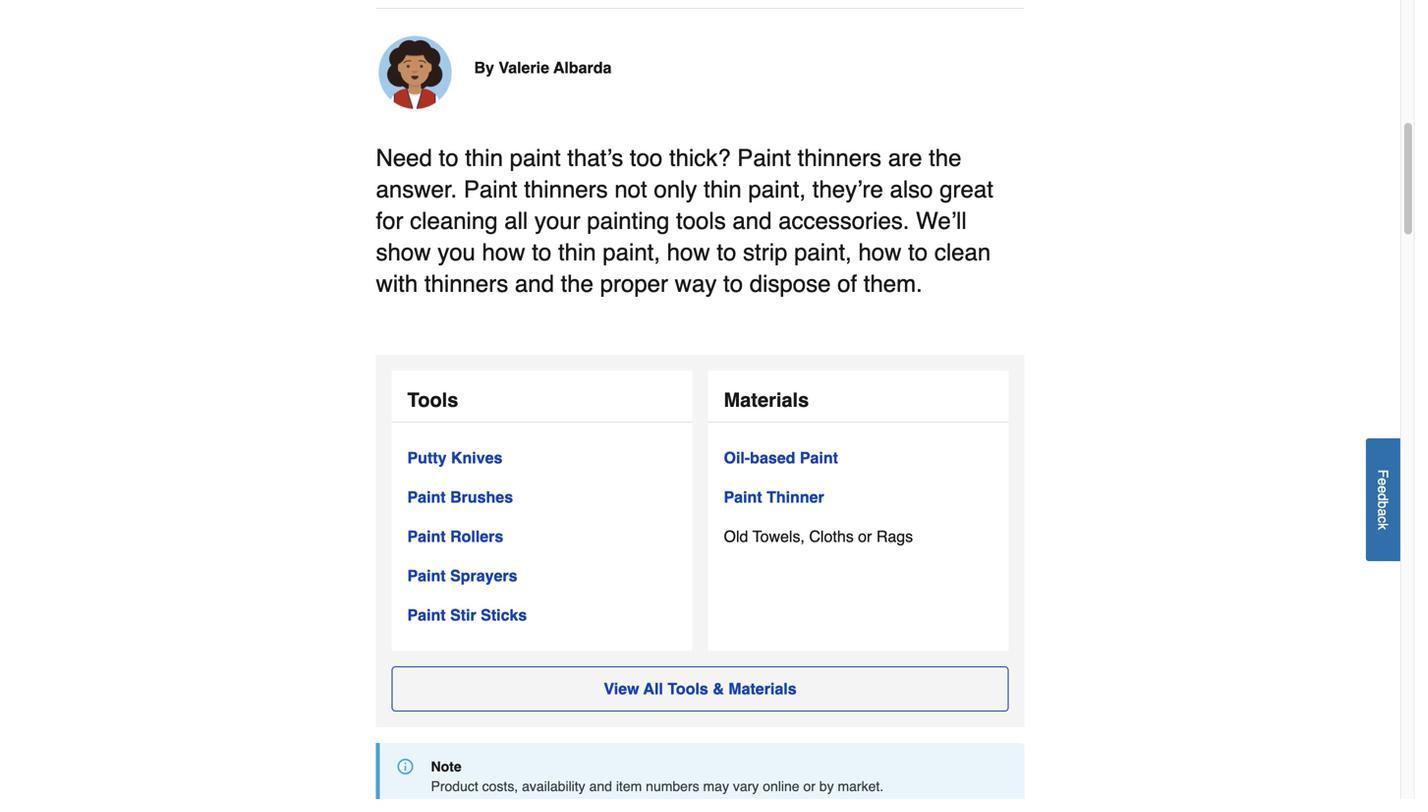 Task type: describe. For each thing, give the bounding box(es) containing it.
paint right thick? on the top of page
[[738, 144, 791, 171]]

paint, up proper
[[603, 239, 661, 266]]

you
[[438, 239, 476, 266]]

note
[[431, 759, 462, 774]]

answer.
[[376, 176, 457, 203]]

brushes
[[450, 488, 513, 506]]

f e e d b a c k
[[1376, 470, 1392, 530]]

need
[[376, 144, 432, 171]]

way
[[675, 270, 717, 297]]

thinner
[[767, 488, 825, 506]]

online
[[763, 778, 800, 794]]

cleaning
[[410, 207, 498, 234]]

k
[[1376, 523, 1392, 530]]

putty
[[408, 449, 447, 467]]

info image
[[398, 759, 413, 774]]

that's
[[568, 144, 624, 171]]

putty knives link
[[408, 446, 503, 470]]

oil-based paint link
[[724, 446, 839, 470]]

rags
[[877, 527, 914, 545]]

1 vertical spatial materials
[[729, 680, 797, 698]]

stir
[[450, 606, 477, 624]]

paint brushes link
[[408, 485, 513, 509]]

f e e d b a c k button
[[1367, 438, 1401, 561]]

0 vertical spatial materials
[[724, 389, 809, 411]]

oil-
[[724, 449, 750, 467]]

f
[[1376, 470, 1392, 478]]

c
[[1376, 516, 1392, 523]]

paint down paint rollers link
[[408, 567, 446, 585]]

0 horizontal spatial tools
[[408, 389, 459, 411]]

0 horizontal spatial and
[[515, 270, 554, 297]]

paint left the rollers
[[408, 527, 446, 545]]

of
[[838, 270, 857, 297]]

strip
[[743, 239, 788, 266]]

great
[[940, 176, 994, 203]]

paint rollers link
[[408, 525, 504, 548]]

paint
[[510, 144, 561, 171]]

only
[[654, 176, 697, 203]]

paint, down accessories.
[[794, 239, 852, 266]]

vary
[[733, 778, 759, 794]]

not
[[615, 176, 648, 203]]

rollers
[[450, 527, 504, 545]]

note product costs, availability and item numbers may vary online or by market.
[[431, 759, 884, 794]]

proper
[[600, 270, 669, 297]]

0 vertical spatial thinners
[[798, 144, 882, 171]]

old towels, cloths or rags
[[724, 527, 914, 545]]

2 horizontal spatial thin
[[704, 176, 742, 203]]

for
[[376, 207, 404, 234]]

they're
[[813, 176, 884, 203]]

numbers
[[646, 778, 700, 794]]

show
[[376, 239, 431, 266]]

your
[[535, 207, 581, 234]]

0 horizontal spatial thin
[[465, 144, 503, 171]]

all
[[644, 680, 664, 698]]

valerie
[[499, 58, 550, 76]]

cloths
[[809, 527, 854, 545]]

may
[[703, 778, 729, 794]]

them.
[[864, 270, 923, 297]]

paint stir sticks
[[408, 606, 527, 624]]

0 horizontal spatial the
[[561, 270, 594, 297]]

by
[[474, 58, 494, 76]]

paint thinner link
[[724, 485, 825, 509]]

market.
[[838, 778, 884, 794]]

knives
[[451, 449, 503, 467]]

to right way
[[724, 270, 743, 297]]

need to thin paint that's too thick? paint thinners are the answer. paint thinners not only thin paint, they're also great for cleaning all your painting tools and accessories. we'll show you how to thin paint, how to strip paint, how to clean with thinners and the proper way to dispose of them.
[[376, 144, 994, 297]]

old
[[724, 527, 749, 545]]

to right the need
[[439, 144, 459, 171]]

availability
[[522, 778, 586, 794]]

too
[[630, 144, 663, 171]]



Task type: locate. For each thing, give the bounding box(es) containing it.
item
[[616, 778, 642, 794]]

albarda
[[554, 58, 612, 76]]

e up b
[[1376, 486, 1392, 493]]

thin down 'your'
[[558, 239, 596, 266]]

1 horizontal spatial how
[[667, 239, 711, 266]]

thin
[[465, 144, 503, 171], [704, 176, 742, 203], [558, 239, 596, 266]]

1 vertical spatial or
[[804, 778, 816, 794]]

dispose
[[750, 270, 831, 297]]

accessories.
[[779, 207, 910, 234]]

thin left paint
[[465, 144, 503, 171]]

and
[[733, 207, 772, 234], [515, 270, 554, 297], [589, 778, 612, 794]]

paint rollers
[[408, 527, 504, 545]]

paint stir sticks link
[[408, 603, 527, 627]]

or left rags
[[858, 527, 872, 545]]

product
[[431, 778, 479, 794]]

how up way
[[667, 239, 711, 266]]

0 vertical spatial the
[[929, 144, 962, 171]]

3 how from the left
[[859, 239, 902, 266]]

to
[[439, 144, 459, 171], [532, 239, 552, 266], [717, 239, 737, 266], [909, 239, 928, 266], [724, 270, 743, 297]]

sticks
[[481, 606, 527, 624]]

thinners up they're on the right
[[798, 144, 882, 171]]

clean
[[935, 239, 991, 266]]

0 vertical spatial tools
[[408, 389, 459, 411]]

to down we'll
[[909, 239, 928, 266]]

1 horizontal spatial the
[[929, 144, 962, 171]]

the
[[929, 144, 962, 171], [561, 270, 594, 297]]

2 vertical spatial thinners
[[425, 270, 509, 297]]

tools
[[676, 207, 726, 234]]

how
[[482, 239, 526, 266], [667, 239, 711, 266], [859, 239, 902, 266]]

1 how from the left
[[482, 239, 526, 266]]

0 horizontal spatial or
[[804, 778, 816, 794]]

2 horizontal spatial how
[[859, 239, 902, 266]]

1 vertical spatial thinners
[[524, 176, 608, 203]]

thinners
[[798, 144, 882, 171], [524, 176, 608, 203], [425, 270, 509, 297]]

also
[[890, 176, 934, 203]]

how up them.
[[859, 239, 902, 266]]

materials
[[724, 389, 809, 411], [729, 680, 797, 698]]

2 how from the left
[[667, 239, 711, 266]]

1 vertical spatial the
[[561, 270, 594, 297]]

materials up based
[[724, 389, 809, 411]]

0 vertical spatial or
[[858, 527, 872, 545]]

&
[[713, 680, 724, 698]]

all
[[505, 207, 528, 234]]

by
[[820, 778, 834, 794]]

d
[[1376, 493, 1392, 501]]

paint sprayers
[[408, 567, 518, 585]]

or left by
[[804, 778, 816, 794]]

and inside note product costs, availability and item numbers may vary online or by market.
[[589, 778, 612, 794]]

1 horizontal spatial and
[[589, 778, 612, 794]]

1 horizontal spatial tools
[[668, 680, 709, 698]]

we'll
[[916, 207, 967, 234]]

paint,
[[749, 176, 806, 203], [603, 239, 661, 266], [794, 239, 852, 266]]

e up d
[[1376, 478, 1392, 486]]

a
[[1376, 509, 1392, 516]]

putty knives
[[408, 449, 503, 467]]

view
[[604, 680, 640, 698]]

painting
[[587, 207, 670, 234]]

2 vertical spatial and
[[589, 778, 612, 794]]

towels,
[[753, 527, 805, 545]]

paint left stir
[[408, 606, 446, 624]]

paint up thinner
[[800, 449, 839, 467]]

and down all
[[515, 270, 554, 297]]

e
[[1376, 478, 1392, 486], [1376, 486, 1392, 493]]

valerie albarda image
[[376, 32, 455, 111]]

paint down oil-
[[724, 488, 763, 506]]

thin up tools
[[704, 176, 742, 203]]

thick?
[[669, 144, 731, 171]]

1 horizontal spatial thinners
[[524, 176, 608, 203]]

view all tools & materials
[[604, 680, 797, 698]]

2 horizontal spatial and
[[733, 207, 772, 234]]

to left strip
[[717, 239, 737, 266]]

costs,
[[482, 778, 518, 794]]

materials right &
[[729, 680, 797, 698]]

0 vertical spatial thin
[[465, 144, 503, 171]]

paint thinner
[[724, 488, 825, 506]]

the up great
[[929, 144, 962, 171]]

tools up putty
[[408, 389, 459, 411]]

oil-based paint
[[724, 449, 839, 467]]

how down all
[[482, 239, 526, 266]]

b
[[1376, 501, 1392, 509]]

paint, up strip
[[749, 176, 806, 203]]

1 horizontal spatial thin
[[558, 239, 596, 266]]

2 horizontal spatial thinners
[[798, 144, 882, 171]]

thinners up 'your'
[[524, 176, 608, 203]]

and left item
[[589, 778, 612, 794]]

to down 'your'
[[532, 239, 552, 266]]

1 e from the top
[[1376, 478, 1392, 486]]

2 vertical spatial thin
[[558, 239, 596, 266]]

the left proper
[[561, 270, 594, 297]]

based
[[750, 449, 796, 467]]

paint sprayers link
[[408, 564, 518, 588]]

paint brushes
[[408, 488, 513, 506]]

0 vertical spatial and
[[733, 207, 772, 234]]

and up strip
[[733, 207, 772, 234]]

tools
[[408, 389, 459, 411], [668, 680, 709, 698]]

tools left &
[[668, 680, 709, 698]]

2 e from the top
[[1376, 486, 1392, 493]]

are
[[889, 144, 923, 171]]

paint up all
[[464, 176, 518, 203]]

1 vertical spatial tools
[[668, 680, 709, 698]]

paint down putty
[[408, 488, 446, 506]]

or inside note product costs, availability and item numbers may vary online or by market.
[[804, 778, 816, 794]]

1 horizontal spatial or
[[858, 527, 872, 545]]

paint
[[738, 144, 791, 171], [464, 176, 518, 203], [800, 449, 839, 467], [408, 488, 446, 506], [724, 488, 763, 506], [408, 527, 446, 545], [408, 567, 446, 585], [408, 606, 446, 624]]

with
[[376, 270, 418, 297]]

thinners down "you"
[[425, 270, 509, 297]]

by valerie albarda
[[474, 58, 612, 76]]

1 vertical spatial thin
[[704, 176, 742, 203]]

0 horizontal spatial how
[[482, 239, 526, 266]]

0 horizontal spatial thinners
[[425, 270, 509, 297]]

sprayers
[[450, 567, 518, 585]]

1 vertical spatial and
[[515, 270, 554, 297]]

or
[[858, 527, 872, 545], [804, 778, 816, 794]]



Task type: vqa. For each thing, say whether or not it's contained in the screenshot.
"a"
yes



